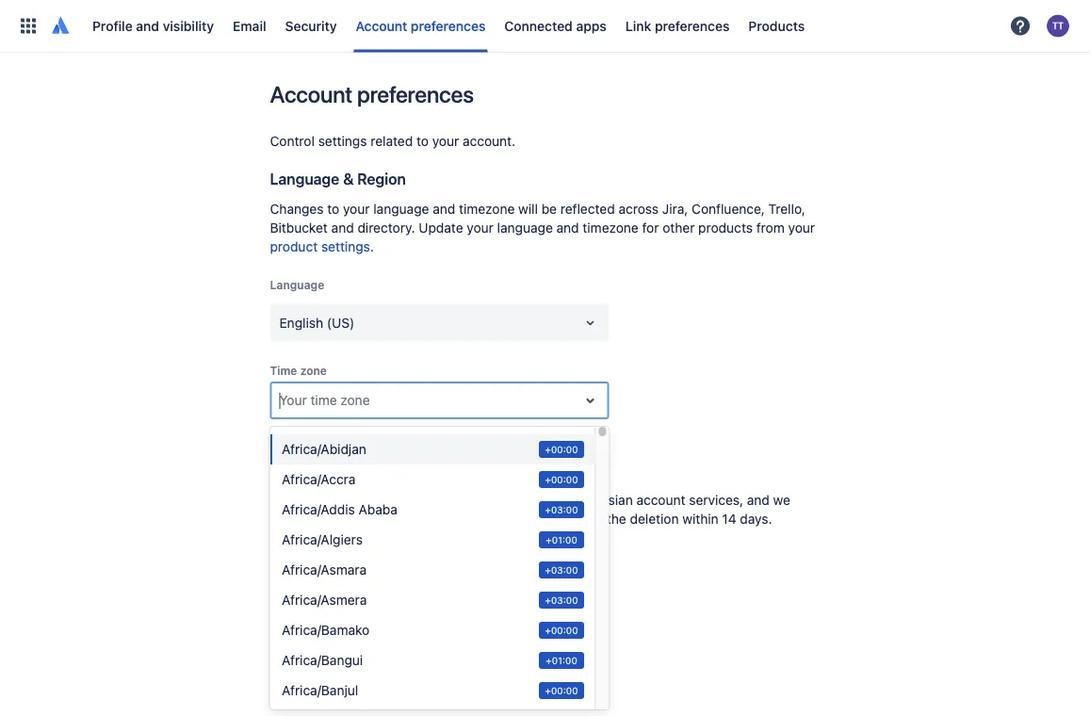 Task type: describe. For each thing, give the bounding box(es) containing it.
services,
[[689, 492, 743, 508]]

jira,
[[662, 201, 688, 217]]

delete for delete account
[[281, 554, 322, 570]]

africa/addis
[[281, 502, 354, 517]]

confluence,
[[692, 201, 765, 217]]

1 you from the left
[[309, 492, 331, 508]]

africa/banjul
[[281, 683, 358, 698]]

africa/bangui
[[281, 652, 362, 668]]

help image
[[1009, 15, 1032, 37]]

account inside delete account button
[[325, 554, 375, 570]]

0 vertical spatial to
[[416, 133, 429, 149]]

data.
[[477, 511, 508, 527]]

will
[[518, 201, 538, 217]]

(us)
[[327, 315, 354, 330]]

language for language & region
[[270, 170, 339, 188]]

settings
[[318, 133, 367, 149]]

connected apps link
[[499, 11, 612, 41]]

+01:00 for africa/bangui
[[545, 655, 577, 666]]

africa/asmara
[[281, 562, 366, 578]]

region
[[357, 170, 406, 188]]

0 vertical spatial language
[[373, 201, 429, 217]]

within
[[682, 511, 719, 527]]

14
[[722, 511, 736, 527]]

your right "update"
[[467, 220, 494, 236]]

open image for english (us)
[[579, 311, 602, 334]]

+00:00 for africa/accra
[[545, 474, 578, 485]]

+03:00 for africa/asmara
[[545, 564, 578, 575]]

africa/bamako
[[281, 622, 369, 638]]

security
[[285, 18, 337, 33]]

connected apps
[[504, 18, 607, 33]]

link preferences link
[[620, 11, 735, 41]]

changes
[[270, 201, 324, 217]]

preferences for link preferences 'link' at the top right
[[655, 18, 730, 33]]

time
[[270, 364, 297, 377]]

apps
[[576, 18, 607, 33]]

account preferences inside manage profile menu element
[[356, 18, 486, 33]]

africa/abidjan
[[281, 441, 366, 457]]

control settings related to your account.
[[270, 133, 515, 149]]

reflected
[[560, 201, 615, 217]]

and up "update"
[[433, 201, 455, 217]]

preferences for account preferences link
[[411, 18, 486, 33]]

your down trello,
[[788, 220, 815, 236]]

0 vertical spatial timezone
[[459, 201, 515, 217]]

language & region
[[270, 170, 406, 188]]

access
[[517, 492, 559, 508]]

and up "settings."
[[331, 220, 354, 236]]

0 vertical spatial account
[[354, 450, 411, 468]]

+03:00 for africa/addis ababa
[[545, 504, 578, 515]]

delete account button
[[270, 547, 387, 578]]

manage profile menu element
[[11, 0, 1003, 52]]

days.
[[740, 511, 772, 527]]

banner containing profile and visibility
[[0, 0, 1090, 53]]

for
[[642, 220, 659, 236]]

account,
[[406, 492, 459, 508]]

bitbucket
[[270, 220, 328, 236]]

account.
[[463, 133, 515, 149]]

account inside manage profile menu element
[[356, 18, 407, 33]]

profile
[[92, 18, 133, 33]]

1 vertical spatial delete
[[350, 511, 388, 527]]

permanently
[[270, 511, 346, 527]]

we
[[773, 492, 790, 508]]

across
[[619, 201, 659, 217]]

products
[[698, 220, 753, 236]]

from
[[756, 220, 785, 236]]

english
[[279, 315, 323, 330]]

delete your account
[[270, 450, 411, 468]]

open image for your time zone
[[579, 389, 602, 412]]

email link
[[227, 11, 272, 41]]

+00:00 for africa/bamako
[[545, 625, 578, 636]]

the
[[607, 511, 626, 527]]

cancel
[[563, 511, 603, 527]]

security link
[[279, 11, 342, 41]]

lose
[[488, 492, 513, 508]]

language for language
[[270, 278, 324, 292]]

product settings. link
[[270, 239, 374, 254]]

0 vertical spatial zone
[[300, 364, 327, 377]]

product
[[270, 239, 318, 254]]



Task type: vqa. For each thing, say whether or not it's contained in the screenshot.
The To to the right
yes



Task type: locate. For each thing, give the bounding box(es) containing it.
1 vertical spatial open image
[[579, 389, 602, 412]]

time zone
[[270, 364, 327, 377]]

0 vertical spatial +03:00
[[545, 504, 578, 515]]

3 +03:00 from the top
[[545, 595, 578, 605]]

0 vertical spatial delete
[[270, 450, 316, 468]]

preferences
[[411, 18, 486, 33], [655, 18, 730, 33], [357, 81, 474, 107]]

you
[[309, 492, 331, 508], [462, 492, 484, 508]]

delete down africa/accra
[[334, 492, 372, 508]]

+01:00 for africa/algiers
[[545, 534, 577, 545]]

delete down africa/algiers
[[281, 554, 322, 570]]

control
[[270, 133, 315, 149]]

deletion
[[630, 511, 679, 527]]

atlassian image
[[49, 15, 72, 37], [49, 15, 72, 37]]

you down africa/accra
[[309, 492, 331, 508]]

+00:00
[[545, 444, 578, 455], [545, 474, 578, 485], [545, 625, 578, 636], [545, 685, 578, 696]]

preferences left connected
[[411, 18, 486, 33]]

account preferences link
[[350, 11, 491, 41]]

your down the &
[[343, 201, 370, 217]]

email
[[233, 18, 266, 33]]

delete up africa/algiers
[[350, 511, 388, 527]]

1 vertical spatial account
[[270, 81, 352, 107]]

2 vertical spatial to
[[563, 492, 575, 508]]

0 vertical spatial open image
[[579, 311, 602, 334]]

and up days.
[[747, 492, 770, 508]]

your down account, at the left bottom of the page
[[391, 511, 418, 527]]

delete up africa/accra
[[270, 450, 316, 468]]

to right related
[[416, 133, 429, 149]]

1 horizontal spatial you
[[462, 492, 484, 508]]

connected
[[504, 18, 573, 33]]

1 open image from the top
[[579, 311, 602, 334]]

other
[[663, 220, 695, 236]]

your
[[279, 392, 307, 408]]

account up ababa
[[354, 450, 411, 468]]

+03:00 for africa/asmera
[[545, 595, 578, 605]]

and right profile
[[136, 18, 159, 33]]

preferences inside 'link'
[[655, 18, 730, 33]]

to inside changes to your language and timezone will be reflected across jira, confluence, trello, bitbucket and directory. update your language and timezone for other products from your product settings.
[[327, 201, 339, 217]]

africa/addis ababa
[[281, 502, 397, 517]]

delete
[[334, 492, 372, 508], [350, 511, 388, 527]]

2 vertical spatial account
[[325, 554, 375, 570]]

you up data.
[[462, 492, 484, 508]]

1 language from the top
[[270, 170, 339, 188]]

africa/asmera
[[281, 592, 366, 608]]

visibility
[[163, 18, 214, 33]]

language down will
[[497, 220, 553, 236]]

1 horizontal spatial account
[[356, 18, 407, 33]]

your left account, at the left bottom of the page
[[376, 492, 403, 508]]

1 vertical spatial account preferences
[[270, 81, 474, 107]]

1 vertical spatial zone
[[340, 392, 370, 408]]

personal
[[422, 511, 474, 527]]

when
[[270, 492, 305, 508]]

be
[[541, 201, 557, 217]]

1 vertical spatial +03:00
[[545, 564, 578, 575]]

changes to your language and timezone will be reflected across jira, confluence, trello, bitbucket and directory. update your language and timezone for other products from your product settings.
[[270, 201, 815, 254]]

language
[[270, 170, 339, 188], [270, 278, 324, 292]]

link preferences
[[625, 18, 730, 33]]

your
[[432, 133, 459, 149], [343, 201, 370, 217], [467, 220, 494, 236], [788, 220, 815, 236], [319, 450, 351, 468], [376, 492, 403, 508], [391, 511, 418, 527]]

when you delete your account, you lose access to atlassian account services, and we permanently delete your personal data. you can cancel the deletion within 14 days.
[[270, 492, 790, 527]]

language up english
[[270, 278, 324, 292]]

preferences right link
[[655, 18, 730, 33]]

can
[[538, 511, 560, 527]]

1 vertical spatial delete
[[281, 554, 322, 570]]

0 horizontal spatial to
[[327, 201, 339, 217]]

profile and visibility link
[[87, 11, 220, 41]]

2 vertical spatial +03:00
[[545, 595, 578, 605]]

account
[[354, 450, 411, 468], [636, 492, 685, 508], [325, 554, 375, 570]]

2 horizontal spatial to
[[563, 492, 575, 508]]

time
[[310, 392, 337, 408]]

open image
[[579, 311, 602, 334], [579, 389, 602, 412]]

link
[[625, 18, 651, 33]]

timezone down reflected on the right
[[583, 220, 639, 236]]

&
[[343, 170, 354, 188]]

account down africa/algiers
[[325, 554, 375, 570]]

2 +00:00 from the top
[[545, 474, 578, 485]]

+00:00 for africa/banjul
[[545, 685, 578, 696]]

0 horizontal spatial account
[[270, 81, 352, 107]]

products
[[748, 18, 805, 33]]

2 you from the left
[[462, 492, 484, 508]]

4 +00:00 from the top
[[545, 685, 578, 696]]

language
[[373, 201, 429, 217], [497, 220, 553, 236]]

0 horizontal spatial language
[[373, 201, 429, 217]]

banner
[[0, 0, 1090, 53]]

1 vertical spatial language
[[270, 278, 324, 292]]

1 vertical spatial language
[[497, 220, 553, 236]]

and inside "when you delete your account, you lose access to atlassian account services, and we permanently delete your personal data. you can cancel the deletion within 14 days."
[[747, 492, 770, 508]]

account inside "when you delete your account, you lose access to atlassian account services, and we permanently delete your personal data. you can cancel the deletion within 14 days."
[[636, 492, 685, 508]]

related
[[371, 133, 413, 149]]

account image
[[1047, 15, 1069, 37]]

update
[[419, 220, 463, 236]]

1 horizontal spatial timezone
[[583, 220, 639, 236]]

english (us)
[[279, 315, 354, 330]]

3 +00:00 from the top
[[545, 625, 578, 636]]

+03:00
[[545, 504, 578, 515], [545, 564, 578, 575], [545, 595, 578, 605]]

trello,
[[768, 201, 806, 217]]

timezone
[[459, 201, 515, 217], [583, 220, 639, 236]]

africa/accra
[[281, 472, 355, 487]]

None text field
[[279, 391, 283, 410]]

account
[[356, 18, 407, 33], [270, 81, 352, 107]]

1 vertical spatial +01:00
[[545, 655, 577, 666]]

0 vertical spatial account
[[356, 18, 407, 33]]

account preferences
[[356, 18, 486, 33], [270, 81, 474, 107]]

switch to... image
[[17, 15, 40, 37]]

2 +01:00 from the top
[[545, 655, 577, 666]]

your up africa/accra
[[319, 450, 351, 468]]

1 +01:00 from the top
[[545, 534, 577, 545]]

+00:00 for africa/abidjan
[[545, 444, 578, 455]]

0 horizontal spatial you
[[309, 492, 331, 508]]

0 horizontal spatial zone
[[300, 364, 327, 377]]

ababa
[[358, 502, 397, 517]]

to up 'cancel'
[[563, 492, 575, 508]]

None text field
[[279, 313, 283, 332]]

your time zone
[[279, 392, 370, 408]]

0 vertical spatial +01:00
[[545, 534, 577, 545]]

your left account.
[[432, 133, 459, 149]]

0 vertical spatial language
[[270, 170, 339, 188]]

1 vertical spatial to
[[327, 201, 339, 217]]

to inside "when you delete your account, you lose access to atlassian account services, and we permanently delete your personal data. you can cancel the deletion within 14 days."
[[563, 492, 575, 508]]

and
[[136, 18, 159, 33], [433, 201, 455, 217], [331, 220, 354, 236], [556, 220, 579, 236], [747, 492, 770, 508]]

directory.
[[358, 220, 415, 236]]

to down language & region
[[327, 201, 339, 217]]

+01:00
[[545, 534, 577, 545], [545, 655, 577, 666]]

timezone left will
[[459, 201, 515, 217]]

you
[[512, 511, 534, 527]]

account up deletion
[[636, 492, 685, 508]]

to
[[416, 133, 429, 149], [327, 201, 339, 217], [563, 492, 575, 508]]

account right security
[[356, 18, 407, 33]]

1 horizontal spatial language
[[497, 220, 553, 236]]

2 +03:00 from the top
[[545, 564, 578, 575]]

delete for delete your account
[[270, 450, 316, 468]]

2 language from the top
[[270, 278, 324, 292]]

account up control
[[270, 81, 352, 107]]

preferences up the control settings related to your account.
[[357, 81, 474, 107]]

delete
[[270, 450, 316, 468], [281, 554, 322, 570]]

delete account
[[281, 554, 375, 570]]

1 vertical spatial timezone
[[583, 220, 639, 236]]

0 vertical spatial account preferences
[[356, 18, 486, 33]]

atlassian
[[578, 492, 633, 508]]

1 horizontal spatial zone
[[340, 392, 370, 408]]

0 horizontal spatial timezone
[[459, 201, 515, 217]]

language up directory.
[[373, 201, 429, 217]]

2 open image from the top
[[579, 389, 602, 412]]

profile and visibility
[[92, 18, 214, 33]]

0 vertical spatial delete
[[334, 492, 372, 508]]

1 +00:00 from the top
[[545, 444, 578, 455]]

delete inside button
[[281, 554, 322, 570]]

1 +03:00 from the top
[[545, 504, 578, 515]]

and inside profile and visibility link
[[136, 18, 159, 33]]

products link
[[743, 11, 810, 41]]

language up changes in the top left of the page
[[270, 170, 339, 188]]

1 vertical spatial account
[[636, 492, 685, 508]]

and down be
[[556, 220, 579, 236]]

zone
[[300, 364, 327, 377], [340, 392, 370, 408]]

africa/algiers
[[281, 532, 362, 547]]

1 horizontal spatial to
[[416, 133, 429, 149]]

settings.
[[321, 239, 374, 254]]



